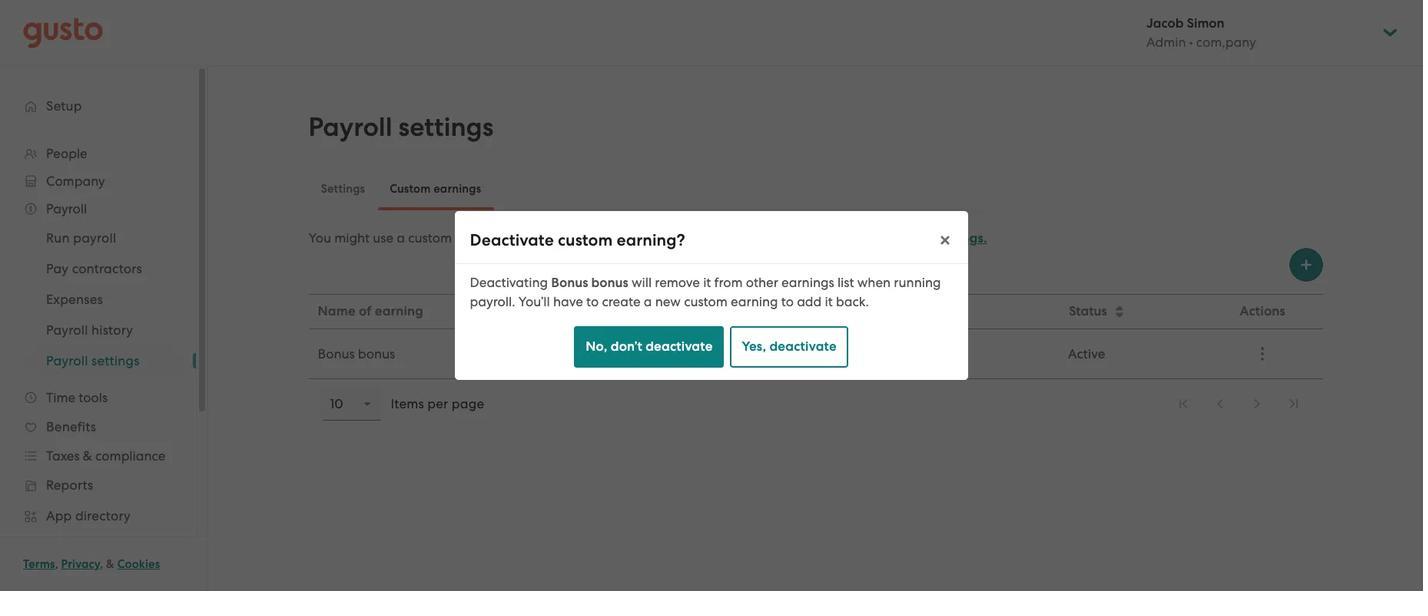 Task type: vqa. For each thing, say whether or not it's contained in the screenshot.
the left the 'a'
yes



Task type: locate. For each thing, give the bounding box(es) containing it.
privacy
[[61, 558, 100, 572]]

1 horizontal spatial earnings
[[782, 275, 835, 290]]

running
[[894, 275, 941, 290]]

deactivate
[[646, 339, 713, 355], [770, 339, 837, 355]]

custom
[[408, 231, 452, 246], [558, 231, 613, 250], [881, 231, 926, 247], [684, 294, 728, 310]]

earnings
[[433, 182, 481, 196], [782, 275, 835, 290]]

bonus down the name of earning
[[358, 347, 395, 362]]

1 horizontal spatial to
[[782, 294, 794, 310]]

learn more about custom earnings. link
[[767, 231, 987, 247]]

more
[[805, 231, 837, 247]]

earnings right custom
[[433, 182, 481, 196]]

a
[[397, 231, 405, 246], [556, 231, 564, 246], [644, 294, 652, 310]]

include in overtime pay button
[[721, 296, 1058, 328]]

active
[[1068, 347, 1105, 362]]

items
[[391, 396, 424, 412]]

to right have
[[587, 294, 599, 310]]

1 vertical spatial bonus
[[592, 275, 629, 291]]

0 horizontal spatial to
[[587, 294, 599, 310]]

earning down other
[[731, 294, 778, 310]]

bonus inside custom earning types 'grid'
[[318, 347, 355, 362]]

per
[[427, 396, 448, 412]]

2 deactivate from the left
[[770, 339, 837, 355]]

2 , from the left
[[100, 558, 103, 572]]

it
[[704, 275, 711, 290], [825, 294, 833, 310]]

1 horizontal spatial earning
[[455, 231, 502, 246]]

1 horizontal spatial it
[[825, 294, 833, 310]]

earnings up add
[[782, 275, 835, 290]]

bonus
[[551, 275, 589, 291], [318, 347, 355, 362]]

custom right use at left
[[408, 231, 452, 246]]

remove
[[655, 275, 700, 290]]

custom inside will remove it from other earnings list when running payroll. you'll have to create a new custom earning to add it back.
[[684, 294, 728, 310]]

, left privacy
[[55, 558, 58, 572]]

0 vertical spatial bonus
[[551, 275, 589, 291]]

1 horizontal spatial deactivate
[[770, 339, 837, 355]]

earning left type
[[455, 231, 502, 246]]

of
[[359, 304, 372, 320]]

create
[[602, 294, 641, 310]]

it left from
[[704, 275, 711, 290]]

other
[[746, 275, 779, 290]]

1 horizontal spatial a
[[556, 231, 564, 246]]

0 horizontal spatial earnings
[[433, 182, 481, 196]]

2 horizontal spatial a
[[644, 294, 652, 310]]

1 vertical spatial it
[[825, 294, 833, 310]]

bonus up have
[[551, 275, 589, 291]]

status button
[[1060, 296, 1202, 328]]

0 horizontal spatial deactivate
[[646, 339, 713, 355]]

use
[[373, 231, 394, 246]]

deactivate down new
[[646, 339, 713, 355]]

0 vertical spatial bonus
[[614, 231, 651, 246]]

pay.
[[735, 231, 760, 246]]

yes, deactivate
[[742, 339, 837, 355]]

paid time off group element
[[309, 380, 1323, 429]]

settings button
[[309, 171, 377, 207]]

new
[[656, 294, 681, 310]]

earning right the of
[[375, 304, 423, 320]]

0 horizontal spatial ,
[[55, 558, 58, 572]]

a right use at left
[[397, 231, 405, 246]]

yes,
[[742, 339, 767, 355]]

cookies button
[[117, 556, 160, 574]]

earnings.
[[929, 231, 987, 247]]

,
[[55, 558, 58, 572], [100, 558, 103, 572]]

0 horizontal spatial bonus
[[318, 347, 355, 362]]

settings
[[321, 182, 365, 196]]

list
[[1166, 387, 1310, 421]]

a left new
[[644, 294, 652, 310]]

or
[[655, 231, 667, 246]]

bonus left or
[[614, 231, 651, 246]]

a right for
[[556, 231, 564, 246]]

1 vertical spatial bonus
[[318, 347, 355, 362]]

bonus up "create"
[[592, 275, 629, 291]]

no,
[[586, 339, 608, 355]]

deactivate down the include in overtime pay
[[770, 339, 837, 355]]

overtime
[[792, 304, 846, 320]]

back.
[[836, 294, 869, 310]]

account menu element
[[1126, 0, 1400, 65]]

it right add
[[825, 294, 833, 310]]

, left &
[[100, 558, 103, 572]]

bonus down name
[[318, 347, 355, 362]]

payroll settings
[[309, 111, 493, 143]]

to
[[587, 294, 599, 310], [782, 294, 794, 310]]

yes, deactivate button
[[731, 327, 848, 368]]

add
[[797, 294, 822, 310]]

custom down from
[[684, 294, 728, 310]]

items per page
[[391, 396, 484, 412]]

1 horizontal spatial ,
[[100, 558, 103, 572]]

learn
[[767, 231, 802, 247]]

don't
[[611, 339, 643, 355]]

0 horizontal spatial earning
[[375, 304, 423, 320]]

no, don't deactivate button
[[575, 327, 725, 368]]

0 horizontal spatial a
[[397, 231, 405, 246]]

home image
[[23, 17, 103, 48]]

no, don't deactivate
[[586, 339, 713, 355]]

0 vertical spatial earnings
[[433, 182, 481, 196]]

to left add
[[782, 294, 794, 310]]

bonus
[[614, 231, 651, 246], [592, 275, 629, 291], [358, 347, 395, 362]]

2 horizontal spatial earning
[[731, 294, 778, 310]]

1 horizontal spatial bonus
[[551, 275, 589, 291]]

payroll.
[[470, 294, 516, 310]]

2 vertical spatial bonus
[[358, 347, 395, 362]]

1 vertical spatial earnings
[[782, 275, 835, 290]]

earning
[[455, 231, 502, 246], [731, 294, 778, 310], [375, 304, 423, 320]]

deactivate
[[470, 231, 554, 250]]

bonus bonus
[[318, 347, 395, 362]]

you'll
[[519, 294, 550, 310]]

0 horizontal spatial it
[[704, 275, 711, 290]]

page
[[452, 396, 484, 412]]

earning inside the you might use a custom earning type for a signing bonus or severance pay. learn more about custom earnings.
[[455, 231, 502, 246]]



Task type: describe. For each thing, give the bounding box(es) containing it.
payroll
[[309, 111, 392, 143]]

settings
[[398, 111, 493, 143]]

custom right about
[[881, 231, 926, 247]]

status
[[1069, 304, 1107, 320]]

will remove it from other earnings list when running payroll. you'll have to create a new custom earning to add it back.
[[470, 275, 941, 310]]

cookies
[[117, 558, 160, 572]]

type
[[505, 231, 533, 246]]

a inside will remove it from other earnings list when running payroll. you'll have to create a new custom earning to add it back.
[[644, 294, 652, 310]]

deactivate custom earning type dialog
[[455, 211, 968, 380]]

custom earnings button
[[377, 171, 494, 207]]

custom inside the you might use a custom earning type for a signing bonus or severance pay. learn more about custom earnings.
[[408, 231, 452, 246]]

in
[[777, 304, 789, 320]]

earnings inside will remove it from other earnings list when running payroll. you'll have to create a new custom earning to add it back.
[[782, 275, 835, 290]]

will
[[632, 275, 652, 290]]

deactivate custom earning?
[[470, 231, 686, 250]]

for
[[536, 231, 553, 246]]

excluded
[[729, 347, 784, 362]]

bonus inside the you might use a custom earning type for a signing bonus or severance pay. learn more about custom earnings.
[[614, 231, 651, 246]]

category
[[551, 304, 608, 320]]

other
[[550, 347, 586, 362]]

0 vertical spatial it
[[704, 275, 711, 290]]

pay
[[849, 304, 872, 320]]

2 to from the left
[[782, 294, 794, 310]]

signing
[[567, 231, 611, 246]]

earning?
[[617, 231, 686, 250]]

you might use a custom earning type for a signing bonus or severance pay. learn more about custom earnings.
[[309, 231, 987, 247]]

category button
[[542, 296, 719, 328]]

bonus inside deactivate custom earning type dialog
[[551, 275, 589, 291]]

you
[[309, 231, 331, 246]]

actions
[[1240, 304, 1285, 320]]

list
[[838, 275, 854, 290]]

custom earnings
[[390, 182, 481, 196]]

custom
[[390, 182, 431, 196]]

&
[[106, 558, 115, 572]]

severance
[[670, 231, 731, 246]]

custom right for
[[558, 231, 613, 250]]

name
[[318, 304, 356, 320]]

terms
[[23, 558, 55, 572]]

terms link
[[23, 558, 55, 572]]

earning inside custom earning types 'grid'
[[375, 304, 423, 320]]

might
[[334, 231, 370, 246]]

privacy link
[[61, 558, 100, 572]]

payroll settings tab list
[[309, 168, 1323, 211]]

when
[[858, 275, 891, 290]]

have
[[554, 294, 583, 310]]

bonus inside deactivate custom earning type dialog
[[592, 275, 629, 291]]

custom earning types grid
[[309, 294, 1323, 380]]

about
[[841, 231, 878, 247]]

earnings inside custom earnings button
[[433, 182, 481, 196]]

1 , from the left
[[55, 558, 58, 572]]

bonus inside custom earning types 'grid'
[[358, 347, 395, 362]]

deactivating
[[470, 275, 548, 290]]

name of earning
[[318, 304, 423, 320]]

list inside paid time off group element
[[1166, 387, 1310, 421]]

include
[[730, 304, 774, 320]]

earning inside will remove it from other earnings list when running payroll. you'll have to create a new custom earning to add it back.
[[731, 294, 778, 310]]

1 deactivate from the left
[[646, 339, 713, 355]]

terms , privacy , & cookies
[[23, 558, 160, 572]]

deactivating bonus bonus
[[470, 275, 629, 291]]

include in overtime pay
[[730, 304, 872, 320]]

1 to from the left
[[587, 294, 599, 310]]

from
[[715, 275, 743, 290]]



